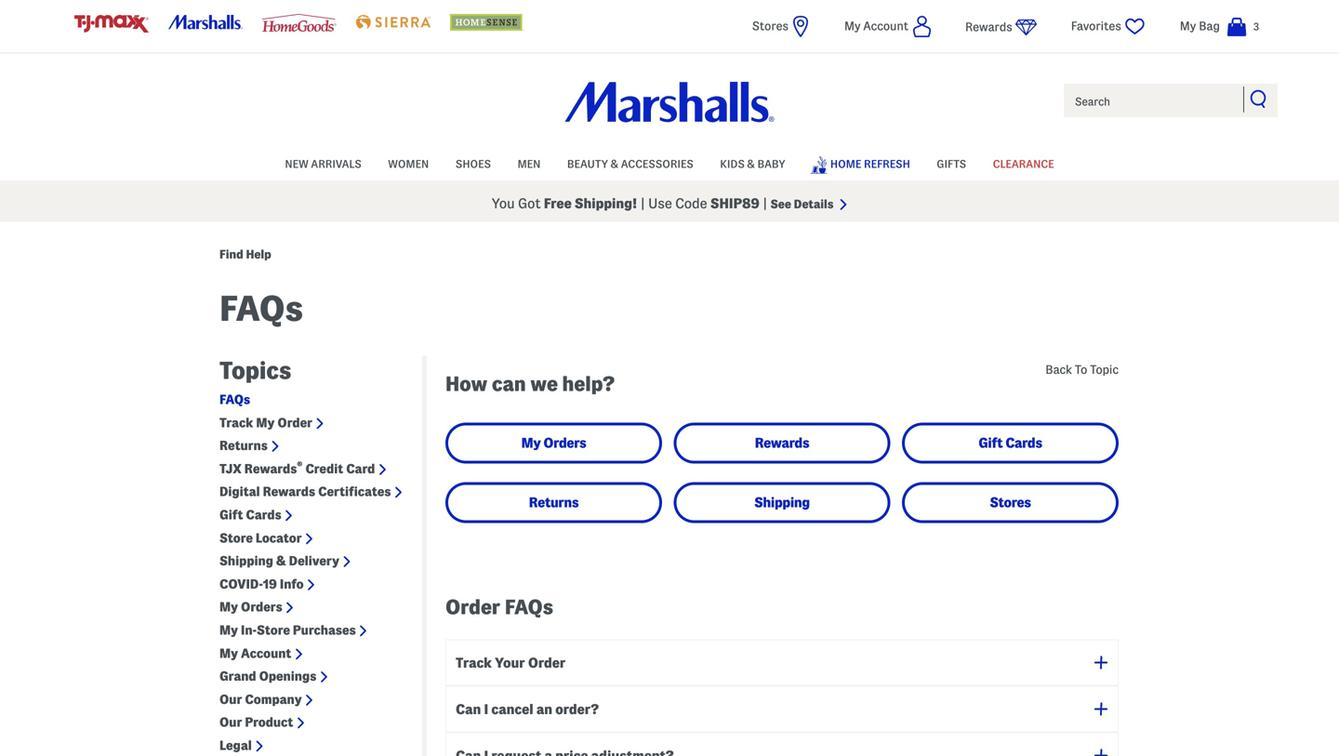 Task type: locate. For each thing, give the bounding box(es) containing it.
1 vertical spatial cards
[[246, 508, 282, 522]]

returns down my orders on the bottom of the page
[[529, 495, 579, 510]]

0 horizontal spatial gift cards link
[[220, 507, 282, 523]]

my orders
[[521, 435, 586, 451]]

menu bar
[[74, 147, 1265, 180]]

you got free shipping! | use code ship89 | see details
[[492, 196, 836, 211]]

shipping & delivery link
[[220, 553, 339, 569]]

rewards
[[965, 20, 1013, 33], [755, 435, 809, 451], [244, 462, 297, 476], [263, 485, 315, 499]]

marshalls home image
[[565, 82, 774, 122]]

gift
[[979, 435, 1003, 451], [220, 508, 243, 522]]

0 vertical spatial gift
[[979, 435, 1003, 451]]

menu bar containing new arrivals
[[74, 147, 1265, 180]]

2 vertical spatial faqs
[[505, 596, 553, 618]]

1 horizontal spatial order
[[446, 596, 501, 618]]

topic
[[1090, 363, 1119, 376]]

1 vertical spatial our
[[220, 715, 242, 729]]

our down grand
[[220, 692, 242, 706]]

favorites
[[1071, 20, 1121, 33]]

0 horizontal spatial order
[[278, 416, 313, 430]]

you
[[492, 196, 515, 211]]

order up ®
[[278, 416, 313, 430]]

gift cards link down back
[[902, 423, 1119, 464]]

home
[[830, 158, 862, 170]]

returns link
[[220, 438, 268, 454], [446, 482, 662, 523]]

track your order
[[456, 655, 566, 671]]

1 horizontal spatial account
[[864, 20, 909, 33]]

3
[[1254, 21, 1259, 32]]

0 horizontal spatial orders
[[241, 600, 282, 614]]

store locator link
[[220, 530, 302, 546]]

new arrivals link
[[285, 148, 362, 177]]

0 vertical spatial account
[[864, 20, 909, 33]]

0 horizontal spatial cards
[[246, 508, 282, 522]]

my orders link down the we
[[446, 423, 662, 464]]

my in-store purchases link
[[220, 623, 356, 638]]

my
[[845, 20, 861, 33], [1180, 20, 1196, 33], [256, 416, 275, 430], [521, 435, 541, 451], [220, 600, 238, 614], [220, 623, 238, 637], [220, 646, 238, 660]]

banner
[[0, 0, 1339, 222]]

order up your
[[446, 596, 501, 618]]

1 horizontal spatial &
[[611, 158, 619, 170]]

1 vertical spatial my orders link
[[220, 600, 282, 615]]

0 vertical spatial my account link
[[845, 15, 932, 38]]

locator
[[256, 531, 302, 545]]

1 vertical spatial gift
[[220, 508, 243, 522]]

0 horizontal spatial account
[[241, 646, 291, 660]]

1 horizontal spatial orders
[[544, 435, 586, 451]]

i
[[484, 702, 488, 717]]

1 horizontal spatial gift cards link
[[902, 423, 1119, 464]]

faqs
[[220, 289, 303, 327], [220, 393, 250, 406], [505, 596, 553, 618]]

to
[[1075, 363, 1088, 376]]

1 horizontal spatial returns link
[[446, 482, 662, 523]]

rewards link
[[965, 16, 1038, 39], [674, 423, 891, 464]]

our product link
[[220, 715, 293, 731]]

& right kids
[[747, 158, 755, 170]]

in-
[[241, 623, 257, 637]]

find
[[220, 248, 243, 261]]

0 horizontal spatial shipping
[[220, 554, 273, 568]]

gift inside topics faqs track my order returns tjx rewards ® credit card digital rewards certificates gift cards store locator shipping & delivery covid-19 info my orders my in-store purchases my account grand openings our company our product legal
[[220, 508, 243, 522]]

0 vertical spatial order
[[278, 416, 313, 430]]

my account link
[[845, 15, 932, 38], [220, 646, 291, 661]]

2 vertical spatial order
[[528, 655, 566, 671]]

shipping link
[[674, 482, 891, 523]]

gift cards link up store locator link
[[220, 507, 282, 523]]

1 vertical spatial order
[[446, 596, 501, 618]]

product
[[245, 715, 293, 729]]

0 vertical spatial my orders link
[[446, 423, 662, 464]]

covid-
[[220, 577, 263, 591]]

order
[[278, 416, 313, 430], [446, 596, 501, 618], [528, 655, 566, 671]]

0 horizontal spatial returns
[[220, 439, 268, 453]]

grand
[[220, 669, 256, 683]]

1 horizontal spatial track
[[456, 655, 492, 671]]

faqs down topics
[[220, 393, 250, 406]]

free
[[544, 196, 572, 211]]

site search search field
[[1062, 82, 1280, 119]]

1 horizontal spatial returns
[[529, 495, 579, 510]]

& inside topics faqs track my order returns tjx rewards ® credit card digital rewards certificates gift cards store locator shipping & delivery covid-19 info my orders my in-store purchases my account grand openings our company our product legal
[[276, 554, 286, 568]]

order right your
[[528, 655, 566, 671]]

find help link
[[220, 247, 271, 262]]

can i cancel an order?
[[456, 702, 599, 717]]

track down faqs link
[[220, 416, 253, 430]]

& right beauty
[[611, 158, 619, 170]]

beauty & accessories
[[567, 158, 694, 170]]

0 horizontal spatial &
[[276, 554, 286, 568]]

1 horizontal spatial my account link
[[845, 15, 932, 38]]

none submit inside site search search box
[[1250, 89, 1269, 108]]

returns link up tjx
[[220, 438, 268, 454]]

certificates
[[318, 485, 391, 499]]

cards
[[1006, 435, 1042, 451], [246, 508, 282, 522]]

orders down the we
[[544, 435, 586, 451]]

faqs up the track your order
[[505, 596, 553, 618]]

Search text field
[[1062, 82, 1280, 119]]

returns inside topics faqs track my order returns tjx rewards ® credit card digital rewards certificates gift cards store locator shipping & delivery covid-19 info my orders my in-store purchases my account grand openings our company our product legal
[[220, 439, 268, 453]]

0 horizontal spatial track
[[220, 416, 253, 430]]

faqs inside topics faqs track my order returns tjx rewards ® credit card digital rewards certificates gift cards store locator shipping & delivery covid-19 info my orders my in-store purchases my account grand openings our company our product legal
[[220, 393, 250, 406]]

track left your
[[456, 655, 492, 671]]

1 horizontal spatial stores link
[[902, 482, 1119, 523]]

how
[[446, 373, 488, 395]]

account inside topics faqs track my order returns tjx rewards ® credit card digital rewards certificates gift cards store locator shipping & delivery covid-19 info my orders my in-store purchases my account grand openings our company our product legal
[[241, 646, 291, 660]]

my orders link up in-
[[220, 600, 282, 615]]

homesense.com image
[[450, 14, 524, 30]]

returns up tjx
[[220, 439, 268, 453]]

see
[[771, 198, 791, 211]]

accessories
[[621, 158, 694, 170]]

0 vertical spatial orders
[[544, 435, 586, 451]]

gift cards link
[[902, 423, 1119, 464], [220, 507, 282, 523]]

0 horizontal spatial stores link
[[752, 15, 812, 38]]

orders inside 'link'
[[544, 435, 586, 451]]

& down locator
[[276, 554, 286, 568]]

1 vertical spatial gift cards link
[[220, 507, 282, 523]]

clearance link
[[993, 148, 1054, 177]]

1 vertical spatial stores link
[[902, 482, 1119, 523]]

&
[[611, 158, 619, 170], [747, 158, 755, 170], [276, 554, 286, 568]]

our
[[220, 692, 242, 706], [220, 715, 242, 729]]

store down 19
[[257, 623, 290, 637]]

0 vertical spatial track
[[220, 416, 253, 430]]

store left locator
[[220, 531, 253, 545]]

stores link
[[752, 15, 812, 38], [902, 482, 1119, 523]]

beauty & accessories link
[[567, 148, 694, 177]]

menu bar inside banner
[[74, 147, 1265, 180]]

bag
[[1199, 20, 1220, 33]]

None submit
[[1250, 89, 1269, 108]]

returns link down my orders on the bottom of the page
[[446, 482, 662, 523]]

refresh
[[864, 158, 910, 170]]

marshalls.com image
[[168, 15, 243, 29]]

0 horizontal spatial gift
[[220, 508, 243, 522]]

orders down covid-19 info link at left bottom
[[241, 600, 282, 614]]

2 horizontal spatial &
[[747, 158, 755, 170]]

0 horizontal spatial rewards link
[[674, 423, 891, 464]]

my account
[[845, 20, 909, 33]]

0 vertical spatial our
[[220, 692, 242, 706]]

stores inside faqs main content
[[990, 495, 1031, 510]]

0 vertical spatial rewards link
[[965, 16, 1038, 39]]

can i cancel an order? button
[[446, 686, 1119, 733]]

1 vertical spatial orders
[[241, 600, 282, 614]]

0 vertical spatial returns link
[[220, 438, 268, 454]]

1 horizontal spatial store
[[257, 623, 290, 637]]

2 horizontal spatial order
[[528, 655, 566, 671]]

card
[[346, 462, 375, 476]]

our up legal
[[220, 715, 242, 729]]

cancel
[[491, 702, 533, 717]]

cards inside topics faqs track my order returns tjx rewards ® credit card digital rewards certificates gift cards store locator shipping & delivery covid-19 info my orders my in-store purchases my account grand openings our company our product legal
[[246, 508, 282, 522]]

0 vertical spatial stores
[[752, 20, 789, 33]]

0 vertical spatial returns
[[220, 439, 268, 453]]

1 vertical spatial faqs
[[220, 393, 250, 406]]

marquee containing you got
[[0, 185, 1339, 222]]

0 vertical spatial store
[[220, 531, 253, 545]]

0 horizontal spatial my account link
[[220, 646, 291, 661]]

1 horizontal spatial stores
[[990, 495, 1031, 510]]

faqs down "help"
[[220, 289, 303, 327]]

faqs main content
[[0, 236, 1339, 756]]

1 vertical spatial shipping
[[220, 554, 273, 568]]

topics faqs track my order returns tjx rewards ® credit card digital rewards certificates gift cards store locator shipping & delivery covid-19 info my orders my in-store purchases my account grand openings our company our product legal
[[220, 358, 391, 752]]

your
[[495, 655, 525, 671]]

& for kids
[[747, 158, 755, 170]]

marquee
[[0, 185, 1339, 222]]

returns
[[220, 439, 268, 453], [529, 495, 579, 510]]

1 vertical spatial track
[[456, 655, 492, 671]]

shipping
[[754, 495, 810, 510], [220, 554, 273, 568]]

1 horizontal spatial shipping
[[754, 495, 810, 510]]

account
[[864, 20, 909, 33], [241, 646, 291, 660]]

1 vertical spatial stores
[[990, 495, 1031, 510]]

1 horizontal spatial cards
[[1006, 435, 1042, 451]]

1 vertical spatial account
[[241, 646, 291, 660]]

1 horizontal spatial my orders link
[[446, 423, 662, 464]]

1 vertical spatial returns
[[529, 495, 579, 510]]

0 horizontal spatial my orders link
[[220, 600, 282, 615]]

tjx
[[220, 462, 242, 476]]



Task type: describe. For each thing, give the bounding box(es) containing it.
ship89
[[711, 196, 760, 211]]

my bag
[[1180, 20, 1220, 33]]

company
[[245, 692, 302, 706]]

1 our from the top
[[220, 692, 242, 706]]

kids & baby link
[[720, 148, 786, 177]]

1 vertical spatial store
[[257, 623, 290, 637]]

order faqs
[[446, 596, 553, 618]]

grand openings link
[[220, 669, 317, 684]]

legal
[[220, 738, 252, 752]]

men
[[518, 158, 541, 170]]

stores link inside faqs main content
[[902, 482, 1119, 523]]

legal link
[[220, 738, 252, 754]]

how can we help?
[[446, 373, 615, 395]]

can
[[456, 702, 481, 717]]

banner containing you got
[[0, 0, 1339, 222]]

shoes
[[456, 158, 491, 170]]

homegoods.com image
[[262, 14, 337, 31]]

shipping inside topics faqs track my order returns tjx rewards ® credit card digital rewards certificates gift cards store locator shipping & delivery covid-19 info my orders my in-store purchases my account grand openings our company our product legal
[[220, 554, 273, 568]]

got
[[518, 196, 541, 211]]

back to topic
[[1046, 363, 1119, 376]]

info
[[280, 577, 304, 591]]

back
[[1046, 363, 1072, 376]]

new arrivals
[[285, 158, 362, 170]]

2 our from the top
[[220, 715, 242, 729]]

| use
[[641, 196, 672, 211]]

0 horizontal spatial stores
[[752, 20, 789, 33]]

delivery
[[289, 554, 339, 568]]

details
[[794, 198, 834, 211]]

faqs link
[[220, 392, 250, 408]]

new
[[285, 158, 309, 170]]

gifts
[[937, 158, 967, 170]]

credit
[[305, 462, 343, 476]]

19
[[263, 577, 277, 591]]

digital rewards certificates link
[[220, 484, 391, 500]]

favorites link
[[1071, 15, 1148, 38]]

0 vertical spatial faqs
[[220, 289, 303, 327]]

openings
[[259, 669, 317, 683]]

account inside banner
[[864, 20, 909, 33]]

shipping!
[[575, 196, 638, 211]]

covid-19 info link
[[220, 577, 304, 592]]

track your order button
[[446, 640, 1119, 686]]

an
[[536, 702, 553, 717]]

tjmaxx.com image
[[74, 15, 149, 33]]

our company link
[[220, 692, 302, 707]]

®
[[297, 460, 303, 471]]

0 horizontal spatial returns link
[[220, 438, 268, 454]]

& for beauty
[[611, 158, 619, 170]]

help
[[246, 248, 271, 261]]

faqs for order
[[505, 596, 553, 618]]

order inside track your order dropdown button
[[528, 655, 566, 671]]

gifts link
[[937, 148, 967, 177]]

orders inside topics faqs track my order returns tjx rewards ® credit card digital rewards certificates gift cards store locator shipping & delivery covid-19 info my orders my in-store purchases my account grand openings our company our product legal
[[241, 600, 282, 614]]

purchases
[[293, 623, 356, 637]]

home refresh link
[[810, 147, 910, 180]]

gift cards
[[979, 435, 1042, 451]]

track inside dropdown button
[[456, 655, 492, 671]]

0 vertical spatial gift cards link
[[902, 423, 1119, 464]]

baby
[[758, 158, 786, 170]]

1 horizontal spatial rewards link
[[965, 16, 1038, 39]]

track my order link
[[220, 415, 313, 431]]

arrivals
[[311, 158, 362, 170]]

men link
[[518, 148, 541, 177]]

help?
[[562, 373, 615, 395]]

0 vertical spatial stores link
[[752, 15, 812, 38]]

1 vertical spatial my account link
[[220, 646, 291, 661]]

clearance
[[993, 158, 1054, 170]]

code
[[675, 196, 707, 211]]

sierra.com image
[[356, 15, 430, 29]]

beauty
[[567, 158, 608, 170]]

track inside topics faqs track my order returns tjx rewards ® credit card digital rewards certificates gift cards store locator shipping & delivery covid-19 info my orders my in-store purchases my account grand openings our company our product legal
[[220, 416, 253, 430]]

find help
[[220, 248, 271, 261]]

|
[[763, 196, 767, 211]]

order inside topics faqs track my order returns tjx rewards ® credit card digital rewards certificates gift cards store locator shipping & delivery covid-19 info my orders my in-store purchases my account grand openings our company our product legal
[[278, 416, 313, 430]]

digital
[[220, 485, 260, 499]]

1 vertical spatial returns link
[[446, 482, 662, 523]]

1 vertical spatial rewards link
[[674, 423, 891, 464]]

kids & baby
[[720, 158, 786, 170]]

0 vertical spatial shipping
[[754, 495, 810, 510]]

my bag link
[[1180, 15, 1248, 38]]

we
[[530, 373, 558, 395]]

faqs for topics
[[220, 393, 250, 406]]

topics
[[220, 358, 291, 384]]

order?
[[556, 702, 599, 717]]

0 vertical spatial cards
[[1006, 435, 1042, 451]]

kids
[[720, 158, 745, 170]]

see details link
[[771, 198, 848, 211]]

home refresh
[[830, 158, 910, 170]]

back to topic link
[[1046, 363, 1119, 376]]

women
[[388, 158, 429, 170]]

1 horizontal spatial gift
[[979, 435, 1003, 451]]

can
[[492, 373, 526, 395]]

0 horizontal spatial store
[[220, 531, 253, 545]]



Task type: vqa. For each thing, say whether or not it's contained in the screenshot.
No in the "Didn't work out? No problem, return it to"
no



